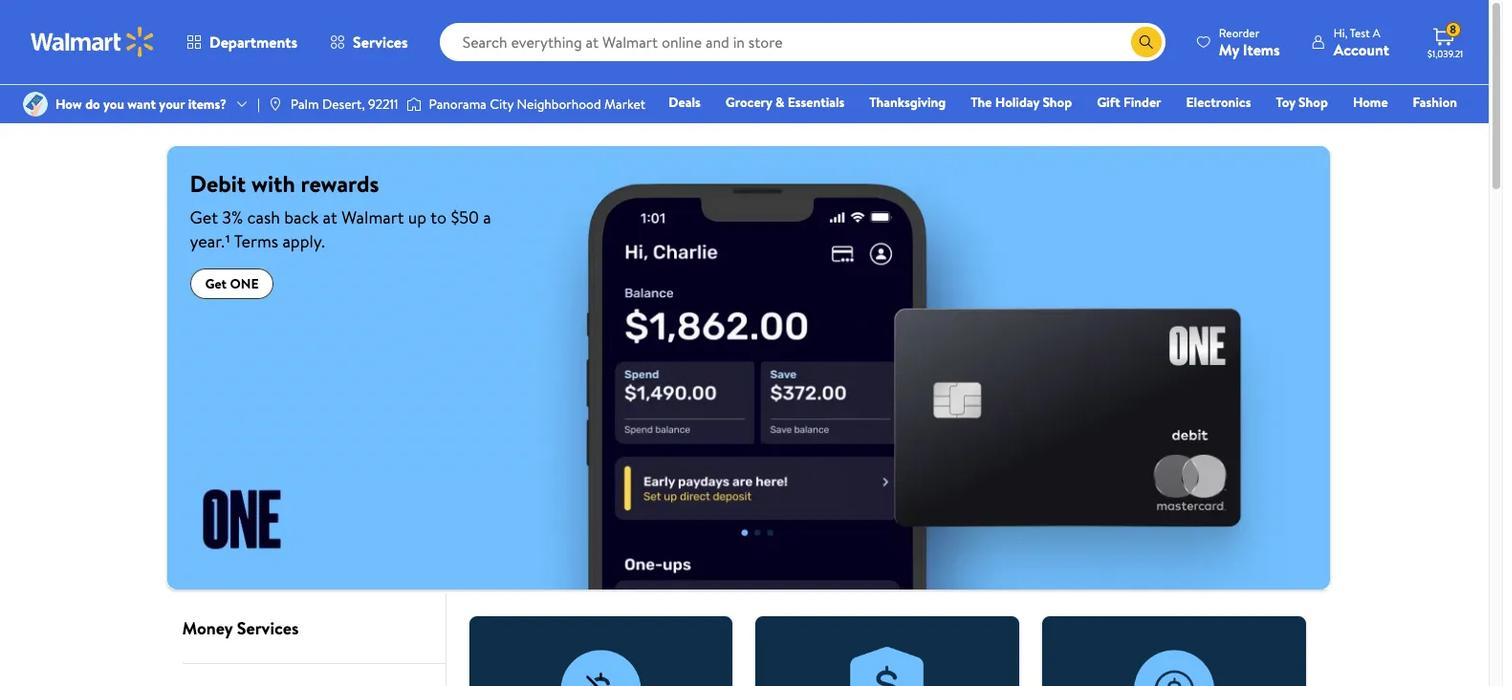 Task type: vqa. For each thing, say whether or not it's contained in the screenshot.
supplies to the top
no



Task type: locate. For each thing, give the bounding box(es) containing it.
one
[[1311, 120, 1339, 139], [230, 274, 259, 294]]

 image right the |
[[268, 97, 283, 112]]

services right money
[[237, 617, 299, 641]]

get one
[[205, 274, 259, 294]]

test
[[1350, 24, 1370, 41]]

1 horizontal spatial one
[[1311, 120, 1339, 139]]

shop right 'holiday'
[[1043, 93, 1072, 112]]

0 horizontal spatial services
[[237, 617, 299, 641]]

gift finder link
[[1088, 92, 1170, 113]]

grocery & essentials
[[726, 93, 845, 112]]

get
[[190, 206, 218, 229], [205, 274, 227, 294]]

debit with rewards. get three percent cash back at walmart up to fifty dollars a year¹. terms apply. get one. image
[[167, 146, 1330, 590]]

1 horizontal spatial  image
[[406, 95, 421, 114]]

a
[[483, 206, 491, 229]]

services up 92211 at the top of page
[[353, 32, 408, 53]]

0 vertical spatial one
[[1311, 120, 1339, 139]]

0 horizontal spatial  image
[[268, 97, 283, 112]]

1 horizontal spatial services
[[353, 32, 408, 53]]

walmart+ link
[[1392, 119, 1466, 140]]

gift
[[1097, 93, 1120, 112]]

 image
[[406, 95, 421, 114], [268, 97, 283, 112]]

0 horizontal spatial one
[[230, 274, 259, 294]]

toy shop link
[[1267, 92, 1337, 113]]

1 horizontal spatial shop
[[1299, 93, 1328, 112]]

terms
[[234, 229, 278, 253]]

Walmart Site-Wide search field
[[440, 23, 1165, 61]]

neighborhood
[[517, 95, 601, 114]]

how
[[55, 95, 82, 114]]

panorama
[[429, 95, 487, 114]]

deals
[[669, 93, 701, 112]]

fashion registry
[[1237, 93, 1457, 139]]

0 vertical spatial debit
[[1343, 120, 1375, 139]]

1 vertical spatial one
[[230, 274, 259, 294]]

list item
[[458, 617, 744, 687], [744, 617, 1031, 687], [1031, 617, 1318, 687]]

registry
[[1237, 120, 1286, 139]]

0 horizontal spatial debit
[[190, 167, 246, 200]]

0 vertical spatial get
[[190, 206, 218, 229]]

items
[[1243, 39, 1280, 60]]

one down terms
[[230, 274, 259, 294]]

 image
[[23, 92, 48, 117]]

reorder
[[1219, 24, 1260, 41]]

8
[[1450, 21, 1456, 37]]

registry link
[[1228, 119, 1294, 140]]

reorder my items
[[1219, 24, 1280, 60]]

list
[[458, 617, 1318, 687]]

shop right toy
[[1299, 93, 1328, 112]]

deals link
[[660, 92, 709, 113]]

one down toy shop link
[[1311, 120, 1339, 139]]

&
[[775, 93, 784, 112]]

home
[[1353, 93, 1388, 112]]

electronics link
[[1178, 92, 1260, 113]]

get down year.¹
[[205, 274, 227, 294]]

money services
[[182, 617, 299, 641]]

toy
[[1276, 93, 1295, 112]]

toy shop
[[1276, 93, 1328, 112]]

fashion
[[1413, 93, 1457, 112]]

essentials
[[788, 93, 845, 112]]

up
[[408, 206, 427, 229]]

shop
[[1043, 93, 1072, 112], [1299, 93, 1328, 112]]

the
[[971, 93, 992, 112]]

at
[[323, 206, 337, 229]]

want
[[127, 95, 156, 114]]

1 vertical spatial debit
[[190, 167, 246, 200]]

0 horizontal spatial shop
[[1043, 93, 1072, 112]]

0 vertical spatial services
[[353, 32, 408, 53]]

$1,039.21
[[1428, 47, 1463, 60]]

1 vertical spatial get
[[205, 274, 227, 294]]

city
[[490, 95, 514, 114]]

one debit
[[1311, 120, 1375, 139]]

to
[[430, 206, 447, 229]]

grocery
[[726, 93, 772, 112]]

departments
[[209, 32, 297, 53]]

debit up 3%
[[190, 167, 246, 200]]

get left 3%
[[190, 206, 218, 229]]

thanksgiving
[[869, 93, 946, 112]]

3%
[[222, 206, 243, 229]]

account
[[1334, 39, 1389, 60]]

debit down home link
[[1343, 120, 1375, 139]]

debit
[[1343, 120, 1375, 139], [190, 167, 246, 200]]

$50
[[451, 206, 479, 229]]

the holiday shop
[[971, 93, 1072, 112]]

1 shop from the left
[[1043, 93, 1072, 112]]

walmart image
[[31, 27, 155, 57]]

you
[[103, 95, 124, 114]]

the holiday shop link
[[962, 92, 1081, 113]]

gift finder
[[1097, 93, 1161, 112]]

thanksgiving link
[[861, 92, 955, 113]]

services
[[353, 32, 408, 53], [237, 617, 299, 641]]

 image right 92211 at the top of page
[[406, 95, 421, 114]]

items?
[[188, 95, 227, 114]]

panorama city neighborhood market
[[429, 95, 646, 114]]

 image for palm
[[268, 97, 283, 112]]

2 list item from the left
[[744, 617, 1031, 687]]

8 $1,039.21
[[1428, 21, 1463, 60]]

with
[[251, 167, 295, 200]]

|
[[257, 95, 260, 114]]



Task type: describe. For each thing, give the bounding box(es) containing it.
how do you want your items?
[[55, 95, 227, 114]]

cash
[[247, 206, 280, 229]]

rewards
[[301, 167, 379, 200]]

get inside debit with rewards get 3% cash back at walmart up to $50 a year.¹ terms apply.
[[190, 206, 218, 229]]

debit inside debit with rewards get 3% cash back at walmart up to $50 a year.¹ terms apply.
[[190, 167, 246, 200]]

1 horizontal spatial debit
[[1343, 120, 1375, 139]]

one debit link
[[1302, 119, 1384, 140]]

2 shop from the left
[[1299, 93, 1328, 112]]

search icon image
[[1139, 34, 1154, 50]]

electronics
[[1186, 93, 1251, 112]]

92211
[[368, 95, 398, 114]]

do
[[85, 95, 100, 114]]

services button
[[314, 19, 424, 65]]

walmart+
[[1400, 120, 1457, 139]]

Search search field
[[440, 23, 1165, 61]]

a
[[1373, 24, 1380, 41]]

my
[[1219, 39, 1239, 60]]

palm desert, 92211
[[291, 95, 398, 114]]

holiday
[[995, 93, 1039, 112]]

services inside 'dropdown button'
[[353, 32, 408, 53]]

palm
[[291, 95, 319, 114]]

3 list item from the left
[[1031, 617, 1318, 687]]

back
[[284, 206, 319, 229]]

hi,
[[1334, 24, 1348, 41]]

 image for panorama
[[406, 95, 421, 114]]

money
[[182, 617, 233, 641]]

one inside button
[[230, 274, 259, 294]]

hi, test a account
[[1334, 24, 1389, 60]]

departments button
[[170, 19, 314, 65]]

1 vertical spatial services
[[237, 617, 299, 641]]

year.¹
[[190, 229, 230, 253]]

apply.
[[282, 229, 325, 253]]

fashion link
[[1404, 92, 1466, 113]]

desert,
[[322, 95, 365, 114]]

home link
[[1344, 92, 1397, 113]]

get one button
[[190, 269, 274, 299]]

your
[[159, 95, 185, 114]]

finder
[[1123, 93, 1161, 112]]

get inside button
[[205, 274, 227, 294]]

walmart
[[342, 206, 404, 229]]

market
[[604, 95, 646, 114]]

grocery & essentials link
[[717, 92, 853, 113]]

debit with rewards get 3% cash back at walmart up to $50 a year.¹ terms apply.
[[190, 167, 491, 253]]

1 list item from the left
[[458, 617, 744, 687]]



